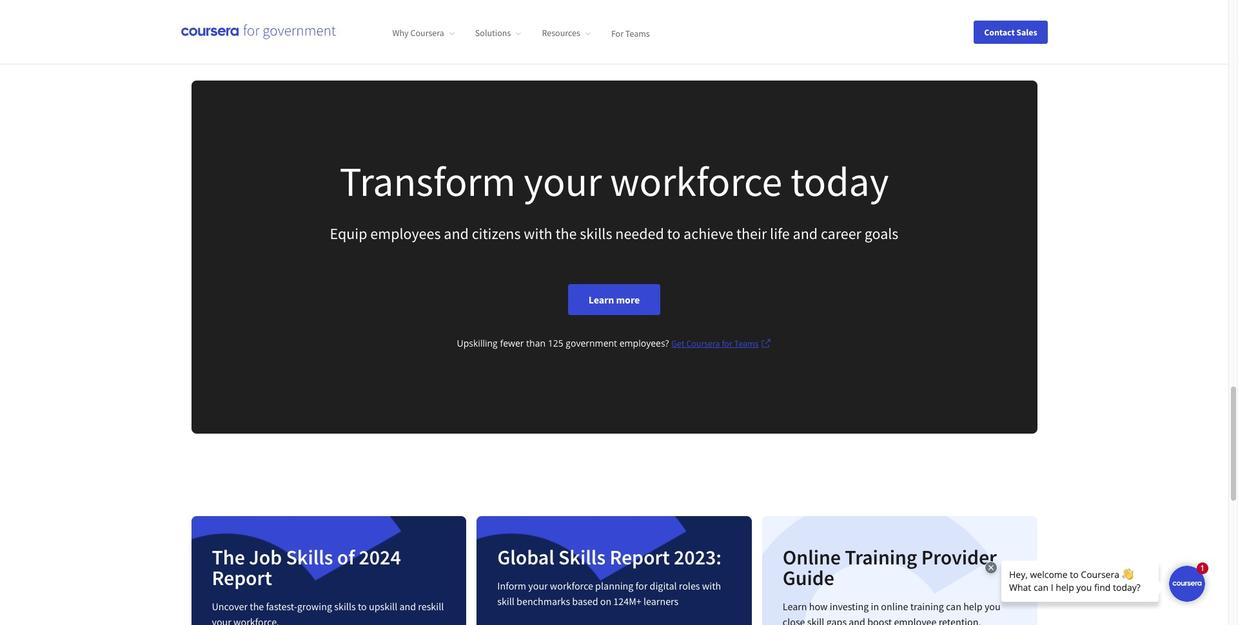 Task type: describe. For each thing, give the bounding box(es) containing it.
coursera for government image
[[181, 24, 336, 40]]

0 vertical spatial teams
[[626, 27, 650, 39]]

0 vertical spatial to
[[668, 224, 681, 244]]

today
[[791, 155, 890, 207]]

2024
[[359, 545, 401, 571]]

1 horizontal spatial skills
[[580, 224, 613, 244]]

training
[[845, 545, 918, 571]]

roles
[[679, 580, 701, 593]]

skills inside the job skills of 2024 report
[[286, 545, 333, 571]]

your for transform
[[524, 155, 602, 207]]

workforce for today
[[610, 155, 783, 207]]

1 horizontal spatial report
[[610, 545, 670, 571]]

the job skills of 2024 report
[[212, 545, 401, 591]]

contact sales button
[[975, 20, 1048, 44]]

coursera for why
[[411, 27, 445, 39]]

than
[[527, 337, 546, 349]]

transform
[[340, 155, 516, 207]]

get coursera for teams
[[672, 338, 759, 349]]

achieve
[[684, 224, 734, 244]]

upskilling
[[457, 337, 498, 349]]

of
[[337, 545, 355, 571]]

upskill
[[369, 601, 398, 613]]

workforce.
[[234, 616, 279, 626]]

close
[[783, 616, 806, 626]]

solutions
[[476, 27, 511, 39]]

for
[[612, 27, 624, 39]]

provider
[[922, 545, 998, 571]]

transform your workforce today
[[340, 155, 890, 207]]

how
[[810, 601, 828, 613]]

inform
[[498, 580, 527, 593]]

in
[[871, 601, 880, 613]]

learn more link
[[568, 284, 661, 315]]

job
[[249, 545, 282, 571]]

2023:
[[674, 545, 722, 571]]

boost
[[868, 616, 893, 626]]

learn for learn more
[[589, 293, 615, 306]]

help
[[964, 601, 983, 613]]

your inside uncover the fastest-growing skills to upskill and reskill your workforce.
[[212, 616, 232, 626]]

inform your workforce planning for digital roles with skill benchmarks based on 124m+ learners
[[498, 580, 722, 608]]

training
[[911, 601, 945, 613]]

investing
[[830, 601, 869, 613]]

the
[[212, 545, 245, 571]]

you
[[985, 601, 1001, 613]]

uncover the fastest-growing skills to upskill and reskill your workforce.
[[212, 601, 444, 626]]

citizens
[[472, 224, 521, 244]]

and inside uncover the fastest-growing skills to upskill and reskill your workforce.
[[400, 601, 416, 613]]

employee
[[895, 616, 937, 626]]

goals
[[865, 224, 899, 244]]

digital
[[650, 580, 677, 593]]

employees
[[371, 224, 441, 244]]

gaps
[[827, 616, 847, 626]]

government
[[566, 337, 618, 349]]

and right life
[[793, 224, 818, 244]]

guide
[[783, 566, 835, 591]]

1 horizontal spatial for
[[722, 338, 733, 349]]

0 vertical spatial the
[[556, 224, 577, 244]]

coursera for get
[[687, 338, 721, 349]]

online
[[783, 545, 841, 571]]

and left citizens
[[444, 224, 469, 244]]

skill inside learn how investing in online training can help you close skill gaps and boost employee retention.
[[808, 616, 825, 626]]

employees?
[[620, 337, 670, 349]]



Task type: vqa. For each thing, say whether or not it's contained in the screenshot.
job-
no



Task type: locate. For each thing, give the bounding box(es) containing it.
1 horizontal spatial skill
[[808, 616, 825, 626]]

skills left 'needed'
[[580, 224, 613, 244]]

and down investing
[[849, 616, 866, 626]]

benchmarks
[[517, 595, 571, 608]]

solutions link
[[476, 27, 522, 39]]

report inside the job skills of 2024 report
[[212, 566, 272, 591]]

coursera right why
[[411, 27, 445, 39]]

1 horizontal spatial coursera
[[687, 338, 721, 349]]

the inside uncover the fastest-growing skills to upskill and reskill your workforce.
[[250, 601, 264, 613]]

resources
[[542, 27, 581, 39]]

your
[[524, 155, 602, 207], [529, 580, 548, 593], [212, 616, 232, 626]]

1 vertical spatial the
[[250, 601, 264, 613]]

0 vertical spatial your
[[524, 155, 602, 207]]

and
[[444, 224, 469, 244], [793, 224, 818, 244], [400, 601, 416, 613], [849, 616, 866, 626]]

0 horizontal spatial skills
[[334, 601, 356, 613]]

learners
[[644, 595, 679, 608]]

learn inside learn how investing in online training can help you close skill gaps and boost employee retention.
[[783, 601, 808, 613]]

fastest-
[[266, 601, 297, 613]]

skill down inform
[[498, 595, 515, 608]]

your inside the inform your workforce planning for digital roles with skill benchmarks based on 124m+ learners
[[529, 580, 548, 593]]

with inside the inform your workforce planning for digital roles with skill benchmarks based on 124m+ learners
[[703, 580, 722, 593]]

1 horizontal spatial skills
[[559, 545, 606, 571]]

0 horizontal spatial for
[[636, 580, 648, 593]]

skills
[[286, 545, 333, 571], [559, 545, 606, 571]]

0 vertical spatial coursera
[[411, 27, 445, 39]]

equip employees and citizens with the skills needed to achieve their life and career goals
[[330, 224, 899, 244]]

for teams
[[612, 27, 650, 39]]

workforce up achieve
[[610, 155, 783, 207]]

why coursera
[[393, 27, 445, 39]]

1 vertical spatial for
[[636, 580, 648, 593]]

uncover
[[212, 601, 248, 613]]

teams inside get coursera for teams link
[[735, 338, 759, 349]]

0 horizontal spatial with
[[524, 224, 553, 244]]

contact sales
[[985, 26, 1038, 38]]

1 vertical spatial with
[[703, 580, 722, 593]]

1 vertical spatial workforce
[[550, 580, 594, 593]]

0 horizontal spatial skill
[[498, 595, 515, 608]]

skills inside uncover the fastest-growing skills to upskill and reskill your workforce.
[[334, 601, 356, 613]]

skills up planning
[[559, 545, 606, 571]]

to left upskill
[[358, 601, 367, 613]]

to right 'needed'
[[668, 224, 681, 244]]

0 horizontal spatial skills
[[286, 545, 333, 571]]

learn how investing in online training can help you close skill gaps and boost employee retention.
[[783, 601, 1001, 626]]

more
[[617, 293, 640, 306]]

1 horizontal spatial learn
[[783, 601, 808, 613]]

1 horizontal spatial with
[[703, 580, 722, 593]]

workforce for planning
[[550, 580, 594, 593]]

get coursera for teams link
[[672, 336, 772, 351]]

life
[[771, 224, 790, 244]]

1 vertical spatial coursera
[[687, 338, 721, 349]]

skill
[[498, 595, 515, 608], [808, 616, 825, 626]]

skill down how
[[808, 616, 825, 626]]

for right get
[[722, 338, 733, 349]]

0 vertical spatial skill
[[498, 595, 515, 608]]

with right roles
[[703, 580, 722, 593]]

workforce up based at the bottom of the page
[[550, 580, 594, 593]]

needed
[[616, 224, 664, 244]]

0 vertical spatial learn
[[589, 293, 615, 306]]

to inside uncover the fastest-growing skills to upskill and reskill your workforce.
[[358, 601, 367, 613]]

learn more
[[589, 293, 640, 306]]

0 vertical spatial skills
[[580, 224, 613, 244]]

1 vertical spatial skills
[[334, 601, 356, 613]]

0 horizontal spatial the
[[250, 601, 264, 613]]

planning
[[596, 580, 634, 593]]

skills left of
[[286, 545, 333, 571]]

0 vertical spatial workforce
[[610, 155, 783, 207]]

career
[[821, 224, 862, 244]]

for up 124m+
[[636, 580, 648, 593]]

equip
[[330, 224, 368, 244]]

1 skills from the left
[[286, 545, 333, 571]]

online
[[882, 601, 909, 613]]

1 vertical spatial your
[[529, 580, 548, 593]]

skill inside the inform your workforce planning for digital roles with skill benchmarks based on 124m+ learners
[[498, 595, 515, 608]]

2 skills from the left
[[559, 545, 606, 571]]

workforce inside the inform your workforce planning for digital roles with skill benchmarks based on 124m+ learners
[[550, 580, 594, 593]]

0 horizontal spatial coursera
[[411, 27, 445, 39]]

learn
[[589, 293, 615, 306], [783, 601, 808, 613]]

why coursera link
[[393, 27, 455, 39]]

learn for learn how investing in online training can help you close skill gaps and boost employee retention.
[[783, 601, 808, 613]]

1 horizontal spatial to
[[668, 224, 681, 244]]

1 vertical spatial skill
[[808, 616, 825, 626]]

for inside the inform your workforce planning for digital roles with skill benchmarks based on 124m+ learners
[[636, 580, 648, 593]]

can
[[947, 601, 962, 613]]

learn left more
[[589, 293, 615, 306]]

reskill
[[418, 601, 444, 613]]

based
[[573, 595, 599, 608]]

1 vertical spatial teams
[[735, 338, 759, 349]]

online training provider guide
[[783, 545, 998, 591]]

resources link
[[542, 27, 591, 39]]

report
[[610, 545, 670, 571], [212, 566, 272, 591]]

get
[[672, 338, 685, 349]]

coursera right get
[[687, 338, 721, 349]]

retention.
[[939, 616, 982, 626]]

their
[[737, 224, 767, 244]]

1 horizontal spatial teams
[[735, 338, 759, 349]]

learn up close
[[783, 601, 808, 613]]

skills right growing
[[334, 601, 356, 613]]

sales
[[1017, 26, 1038, 38]]

teams
[[626, 27, 650, 39], [735, 338, 759, 349]]

for teams link
[[612, 27, 650, 39]]

skills
[[580, 224, 613, 244], [334, 601, 356, 613]]

with
[[524, 224, 553, 244], [703, 580, 722, 593]]

coursera
[[411, 27, 445, 39], [687, 338, 721, 349]]

your for inform
[[529, 580, 548, 593]]

report up digital
[[610, 545, 670, 571]]

0 horizontal spatial learn
[[589, 293, 615, 306]]

why
[[393, 27, 409, 39]]

and left reskill
[[400, 601, 416, 613]]

0 vertical spatial for
[[722, 338, 733, 349]]

0 horizontal spatial to
[[358, 601, 367, 613]]

upskilling fewer than 125 government employees?
[[457, 337, 672, 349]]

growing
[[297, 601, 332, 613]]

and inside learn how investing in online training can help you close skill gaps and boost employee retention.
[[849, 616, 866, 626]]

the
[[556, 224, 577, 244], [250, 601, 264, 613]]

1 horizontal spatial workforce
[[610, 155, 783, 207]]

for
[[722, 338, 733, 349], [636, 580, 648, 593]]

global
[[498, 545, 555, 571]]

report up "uncover"
[[212, 566, 272, 591]]

0 horizontal spatial teams
[[626, 27, 650, 39]]

125
[[548, 337, 564, 349]]

on
[[601, 595, 612, 608]]

to
[[668, 224, 681, 244], [358, 601, 367, 613]]

0 horizontal spatial report
[[212, 566, 272, 591]]

1 vertical spatial learn
[[783, 601, 808, 613]]

global skills report 2023:
[[498, 545, 722, 571]]

0 vertical spatial with
[[524, 224, 553, 244]]

1 horizontal spatial the
[[556, 224, 577, 244]]

workforce
[[610, 155, 783, 207], [550, 580, 594, 593]]

1 vertical spatial to
[[358, 601, 367, 613]]

contact
[[985, 26, 1016, 38]]

fewer
[[500, 337, 524, 349]]

with right citizens
[[524, 224, 553, 244]]

0 horizontal spatial workforce
[[550, 580, 594, 593]]

124m+
[[614, 595, 642, 608]]

2 vertical spatial your
[[212, 616, 232, 626]]



